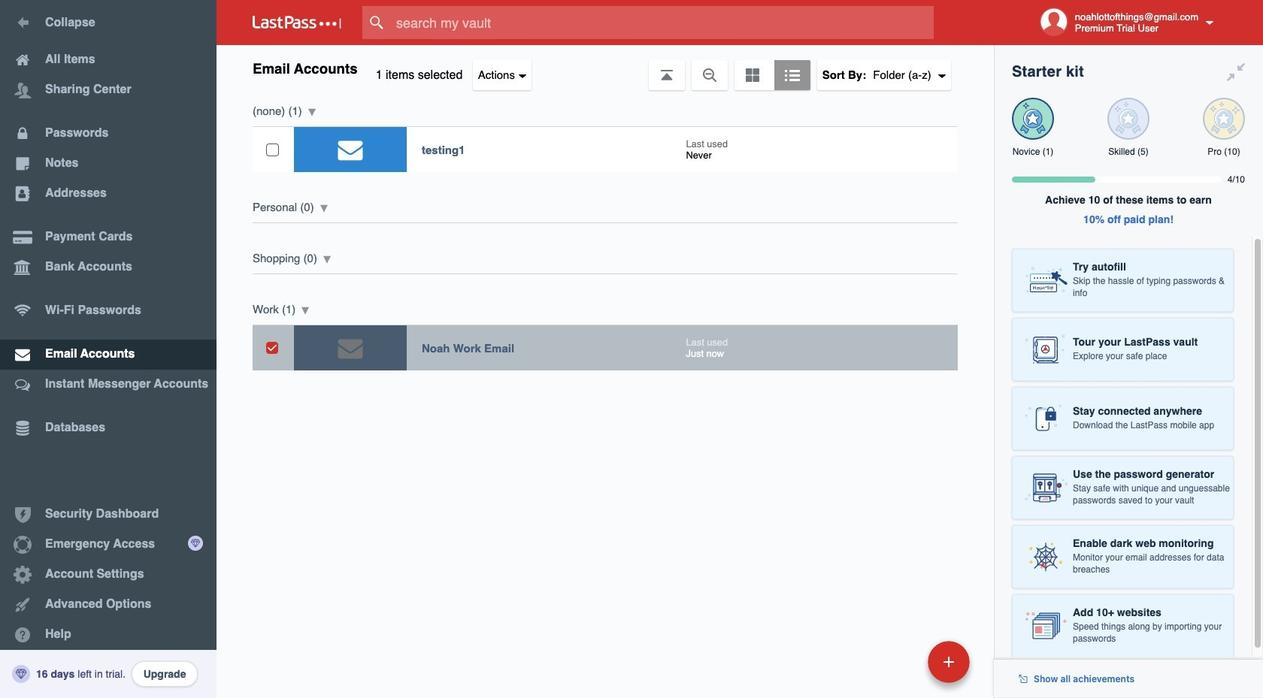 Task type: locate. For each thing, give the bounding box(es) containing it.
lastpass image
[[253, 16, 341, 29]]

new item element
[[825, 641, 975, 684]]

main navigation navigation
[[0, 0, 217, 699]]

Search search field
[[362, 6, 963, 39]]



Task type: describe. For each thing, give the bounding box(es) containing it.
vault options navigation
[[217, 45, 994, 90]]

search my vault text field
[[362, 6, 963, 39]]

new item navigation
[[825, 637, 979, 699]]



Task type: vqa. For each thing, say whether or not it's contained in the screenshot.
New item navigation
yes



